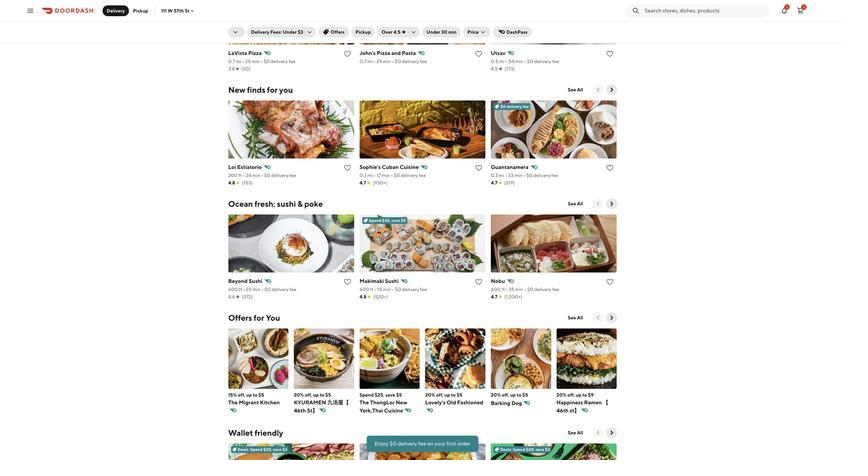 Task type: locate. For each thing, give the bounding box(es) containing it.
1 next button of carousel image from the top
[[608, 86, 615, 93]]

guantanamera
[[491, 164, 529, 170]]

2 under from the left
[[427, 29, 441, 35]]

1 button
[[794, 4, 808, 17]]

next button of carousel image
[[608, 86, 615, 93], [608, 200, 615, 207], [608, 430, 615, 436]]

$​0 right 35
[[527, 287, 534, 292]]

sushi up 600 ft • 15 min • $​0 delivery fee
[[385, 278, 399, 285]]

offers
[[331, 29, 345, 35], [228, 313, 252, 323]]

600 ft • 15 min • $​0 delivery fee
[[360, 287, 427, 292]]

offers inside button
[[331, 29, 345, 35]]

4.5 down 0.5
[[491, 66, 498, 72]]

$​0 for nobu
[[527, 287, 534, 292]]

1 sushi from the left
[[249, 278, 262, 285]]

offers for offers for you
[[228, 313, 252, 323]]

pickup for the leftmost pickup button
[[133, 8, 148, 13]]

see all for you
[[568, 315, 583, 321]]

0 horizontal spatial 600
[[228, 287, 238, 292]]

2 see all from the top
[[568, 201, 583, 207]]

2 0.7 from the left
[[360, 59, 367, 64]]

$20,
[[263, 447, 272, 452], [526, 447, 535, 452]]

deals:
[[238, 447, 249, 452], [501, 447, 512, 452]]

$​0 for loi estiatorio
[[264, 173, 270, 178]]

min right 30
[[449, 29, 457, 35]]

4 to from the left
[[517, 392, 522, 398]]

0.7 down john's
[[360, 59, 367, 64]]

4 see from the top
[[568, 430, 576, 436]]

delivery for delivery
[[107, 8, 125, 13]]

1 all from the top
[[577, 87, 583, 92]]

pizza up 29 on the left
[[377, 50, 390, 56]]

1 horizontal spatial 600
[[360, 287, 369, 292]]

20% for kyuramen 九汤屋【 46th st】
[[294, 392, 304, 398]]

mi for john's pizza and pasta
[[368, 59, 373, 64]]

2 0.3 from the left
[[491, 173, 498, 178]]

• down and
[[392, 59, 394, 64]]

1 horizontal spatial pizza
[[377, 50, 390, 56]]

4.7 down nobu
[[491, 294, 498, 300]]

$​0 right "15"
[[395, 287, 401, 292]]

0 horizontal spatial for
[[254, 313, 264, 323]]

min for loi estiatorio
[[252, 173, 260, 178]]

click to add this store to your saved list image for makimaki sushi
[[475, 278, 483, 286]]

2 see all link from the top
[[564, 198, 587, 209]]

finds
[[247, 85, 266, 94]]

click to add this store to your saved list image
[[475, 50, 483, 58], [344, 164, 352, 172], [475, 164, 483, 172], [606, 164, 614, 172], [344, 278, 352, 286], [475, 278, 483, 286], [606, 278, 614, 286]]

barking dog
[[491, 400, 522, 407]]

$0
[[501, 104, 506, 109], [390, 441, 397, 447]]

up up kyuramen
[[313, 392, 319, 398]]

2 the from the left
[[360, 399, 369, 406]]

under inside button
[[427, 29, 441, 35]]

3 see all link from the top
[[564, 313, 587, 323]]

new finds for you link
[[228, 84, 293, 95]]

ft right 200
[[239, 173, 242, 178]]

20% off, up to $5 up barking dog
[[491, 392, 528, 398]]

pickup for pickup button to the bottom
[[356, 29, 371, 35]]

20% off, up to $5
[[294, 392, 331, 398], [425, 392, 463, 398], [491, 392, 528, 398]]

0 vertical spatial next button of carousel image
[[608, 86, 615, 93]]

1 vertical spatial delivery
[[251, 29, 270, 35]]

0 horizontal spatial $20,
[[263, 447, 272, 452]]

to up dog
[[517, 392, 522, 398]]

2 1 from the left
[[804, 5, 805, 9]]

4.5 inside over 4.5 button
[[394, 29, 401, 35]]

0.7 up 3.8
[[228, 59, 235, 64]]

15% off, up to $5
[[228, 392, 264, 398]]

see all for sushi
[[568, 201, 583, 207]]

$5 for the migrant kitchen
[[258, 392, 264, 398]]

1 horizontal spatial 4.8
[[360, 294, 367, 300]]

4 up from the left
[[510, 392, 516, 398]]

600 for makimaki
[[360, 287, 369, 292]]

pizza for john's
[[377, 50, 390, 56]]

lavista pizza
[[228, 50, 262, 56]]

0.5
[[491, 59, 499, 64]]

up up migrant
[[246, 392, 252, 398]]

fee for makimaki sushi
[[420, 287, 427, 292]]

0 horizontal spatial offers
[[228, 313, 252, 323]]

barking
[[491, 400, 511, 407]]

0 horizontal spatial 4.8
[[228, 180, 235, 186]]

0 horizontal spatial 0.7
[[228, 59, 235, 64]]

1 vertical spatial 4.8
[[360, 294, 367, 300]]

1 previous button of carousel image from the top
[[595, 86, 602, 93]]

2 horizontal spatial 600
[[491, 287, 501, 292]]

up up dog
[[510, 392, 516, 398]]

0 horizontal spatial deals:
[[238, 447, 249, 452]]

0.7 for john's pizza and pasta
[[360, 59, 367, 64]]

4.8 left (520+)
[[360, 294, 367, 300]]

4 all from the top
[[577, 430, 583, 436]]

1 horizontal spatial click to add this store to your saved list image
[[606, 50, 614, 58]]

w
[[168, 8, 173, 13]]

111
[[161, 8, 167, 13]]

0 horizontal spatial new
[[228, 85, 246, 94]]

1 vertical spatial previous button of carousel image
[[595, 315, 602, 321]]

• left "15"
[[375, 287, 377, 292]]

cuisine down thonglor
[[384, 408, 403, 414]]

0.3 left 33
[[491, 173, 498, 178]]

1 horizontal spatial offers
[[331, 29, 345, 35]]

25 for pizza
[[245, 59, 251, 64]]

3 20% from the left
[[491, 392, 501, 398]]

0 vertical spatial pickup button
[[129, 5, 152, 16]]

the up york,thai
[[360, 399, 369, 406]]

1 horizontal spatial 4.5
[[491, 66, 498, 72]]

to up the migrant kitchen
[[253, 392, 258, 398]]

off, up the happiness at the bottom
[[568, 392, 575, 398]]

all for for
[[577, 87, 583, 92]]

20% off, up to $5 for lovely's
[[425, 392, 463, 398]]

1 horizontal spatial new
[[396, 399, 407, 406]]

1 600 from the left
[[228, 287, 238, 292]]

$​0 right 33
[[527, 173, 533, 178]]

600 down nobu
[[491, 287, 501, 292]]

0 horizontal spatial the
[[228, 399, 238, 406]]

0.3 down sophie's
[[360, 173, 367, 178]]

20% for happiness ramen 【 46th st】
[[557, 392, 567, 398]]

(219)
[[504, 180, 515, 186]]

0 horizontal spatial under
[[283, 29, 297, 35]]

fee for john's pizza and pasta
[[420, 59, 427, 64]]

min right "15"
[[383, 287, 391, 292]]

20% up the lovely's
[[425, 392, 435, 398]]

save
[[392, 218, 400, 223], [386, 392, 395, 398], [273, 447, 282, 452], [536, 447, 544, 452]]

loi
[[228, 164, 236, 170]]

ocean
[[228, 199, 253, 209]]

new finds for you
[[228, 85, 293, 94]]

• left 29 on the left
[[374, 59, 376, 64]]

4 20% from the left
[[557, 392, 567, 398]]

estiatorio
[[237, 164, 262, 170]]

1 horizontal spatial pickup button
[[352, 27, 375, 37]]

25 up the (372)
[[246, 287, 252, 292]]

$​0 for lavista pizza
[[264, 59, 270, 64]]

delivery
[[271, 59, 288, 64], [402, 59, 419, 64], [534, 59, 551, 64], [507, 104, 522, 109], [271, 173, 288, 178], [401, 173, 418, 178], [534, 173, 551, 178], [272, 287, 289, 292], [402, 287, 419, 292], [534, 287, 552, 292], [398, 441, 417, 447]]

mi right 0.5
[[499, 59, 505, 64]]

min up the (372)
[[253, 287, 261, 292]]

delivery for sophie's cuban cuisine
[[401, 173, 418, 178]]

4.8 for loi estiatorio
[[228, 180, 235, 186]]

$​0
[[264, 59, 270, 64], [395, 59, 401, 64], [527, 59, 534, 64], [264, 173, 270, 178], [394, 173, 400, 178], [527, 173, 533, 178], [265, 287, 271, 292], [395, 287, 401, 292], [527, 287, 534, 292]]

4 off, from the left
[[502, 392, 509, 398]]

3 all from the top
[[577, 315, 583, 321]]

1 horizontal spatial deals:
[[501, 447, 512, 452]]

min right 29 on the left
[[383, 59, 391, 64]]

delivery
[[107, 8, 125, 13], [251, 29, 270, 35]]

sushi up 600 ft • 25 min • $​0 delivery fee
[[249, 278, 262, 285]]

• right 35
[[524, 287, 526, 292]]

3 off, from the left
[[436, 392, 444, 398]]

pizza up 0.7 mi • 25 min • $​0 delivery fee
[[248, 50, 262, 56]]

2 deals: from the left
[[501, 447, 512, 452]]

1 0.3 from the left
[[360, 173, 367, 178]]

0 horizontal spatial pickup
[[133, 8, 148, 13]]

2 sushi from the left
[[385, 278, 399, 285]]

5 up from the left
[[576, 392, 582, 398]]

1 horizontal spatial $0
[[501, 104, 506, 109]]

1 see all from the top
[[568, 87, 583, 92]]

$​0 for sophie's cuban cuisine
[[394, 173, 400, 178]]

0 horizontal spatial click to add this store to your saved list image
[[344, 50, 352, 58]]

pickup button up john's
[[352, 27, 375, 37]]

• down cuban
[[391, 173, 393, 178]]

min right 35
[[516, 287, 524, 292]]

price button
[[464, 27, 490, 37]]

2 previous button of carousel image from the top
[[595, 430, 602, 436]]

600 down makimaki
[[360, 287, 369, 292]]

2 next button of carousel image from the top
[[608, 200, 615, 207]]

dashpass button
[[493, 27, 532, 37]]

1 46th from the left
[[294, 408, 306, 414]]

the
[[228, 399, 238, 406], [360, 399, 369, 406]]

5 to from the left
[[583, 392, 587, 398]]

0 horizontal spatial delivery
[[107, 8, 125, 13]]

up
[[246, 392, 252, 398], [313, 392, 319, 398], [445, 392, 450, 398], [510, 392, 516, 398], [576, 392, 582, 398]]

off, for kyuramen
[[305, 392, 312, 398]]

$​0 right 54 at the right
[[527, 59, 534, 64]]

1 horizontal spatial the
[[360, 399, 369, 406]]

1 horizontal spatial for
[[267, 85, 278, 94]]

mi
[[236, 59, 241, 64], [368, 59, 373, 64], [499, 59, 505, 64], [368, 173, 373, 178], [499, 173, 504, 178]]

600 up 4.6
[[228, 287, 238, 292]]

(930+)
[[373, 180, 388, 186]]

600 for beyond
[[228, 287, 238, 292]]

20% up 'barking'
[[491, 392, 501, 398]]

1 right notification bell "image"
[[804, 5, 805, 9]]

see all link
[[564, 84, 587, 95], [564, 198, 587, 209], [564, 313, 587, 323], [564, 427, 587, 438]]

min right 33
[[515, 173, 523, 178]]

min right 17 in the left top of the page
[[382, 173, 390, 178]]

1 vertical spatial previous button of carousel image
[[595, 430, 602, 436]]

2 20% off, up to $5 from the left
[[425, 392, 463, 398]]

0 vertical spatial 25
[[245, 59, 251, 64]]

2 click to add this store to your saved list image from the left
[[606, 50, 614, 58]]

2 see from the top
[[568, 201, 576, 207]]

up up the happiness at the bottom
[[576, 392, 582, 398]]

off, for lovely's
[[436, 392, 444, 398]]

min for sophie's cuban cuisine
[[382, 173, 390, 178]]

delivery for loi estiatorio
[[271, 173, 288, 178]]

2 all from the top
[[577, 201, 583, 207]]

3 up from the left
[[445, 392, 450, 398]]

0 vertical spatial offers
[[331, 29, 345, 35]]

2 pizza from the left
[[377, 50, 390, 56]]

off, up the lovely's
[[436, 392, 444, 398]]

46th left 'st】' at the bottom left of the page
[[294, 408, 306, 414]]

ft for loi
[[239, 173, 242, 178]]

dog
[[512, 400, 522, 407]]

min right 24
[[252, 173, 260, 178]]

min right 54 at the right
[[515, 59, 523, 64]]

$​0 for beyond sushi
[[265, 287, 271, 292]]

see
[[568, 87, 576, 92], [568, 201, 576, 207], [568, 315, 576, 321], [568, 430, 576, 436]]

next button of carousel image for you
[[608, 86, 615, 93]]

1 deals: spend $20, save $3 from the left
[[238, 447, 287, 452]]

0 horizontal spatial 20% off, up to $5
[[294, 392, 331, 398]]

0 vertical spatial 4.5
[[394, 29, 401, 35]]

2 600 from the left
[[360, 287, 369, 292]]

$​0 down cuban
[[394, 173, 400, 178]]

1 pizza from the left
[[248, 50, 262, 56]]

0 vertical spatial previous button of carousel image
[[595, 200, 602, 207]]

20% off, up to $5 up old
[[425, 392, 463, 398]]

20% off, up to $5 up kyuramen
[[294, 392, 331, 398]]

to
[[253, 392, 258, 398], [320, 392, 324, 398], [451, 392, 456, 398], [517, 392, 522, 398], [583, 392, 587, 398]]

beyond
[[228, 278, 248, 285]]

ft left 35
[[502, 287, 505, 292]]

1 the from the left
[[228, 399, 238, 406]]

the inside the thonglor new york,thai cuisine
[[360, 399, 369, 406]]

1 see from the top
[[568, 87, 576, 92]]

2 20% from the left
[[425, 392, 435, 398]]

ft left "15"
[[370, 287, 374, 292]]

new
[[228, 85, 246, 94], [396, 399, 407, 406]]

0 horizontal spatial sushi
[[249, 278, 262, 285]]

0 vertical spatial cuisine
[[400, 164, 419, 170]]

4.7 left (219)
[[491, 180, 498, 186]]

previous button of carousel image
[[595, 200, 602, 207], [595, 430, 602, 436]]

1 0.7 from the left
[[228, 59, 235, 64]]

1 20% from the left
[[294, 392, 304, 398]]

price
[[468, 29, 479, 35]]

delivery for john's pizza and pasta
[[402, 59, 419, 64]]

new inside the thonglor new york,thai cuisine
[[396, 399, 407, 406]]

• left 33
[[505, 173, 507, 178]]

0 vertical spatial new
[[228, 85, 246, 94]]

1 to from the left
[[253, 392, 258, 398]]

1 off, from the left
[[238, 392, 245, 398]]

3 20% off, up to $5 from the left
[[491, 392, 528, 398]]

600
[[228, 287, 238, 292], [360, 287, 369, 292], [491, 287, 501, 292]]

1 vertical spatial pickup
[[356, 29, 371, 35]]

0 horizontal spatial 4.5
[[394, 29, 401, 35]]

1 horizontal spatial 0.7
[[360, 59, 367, 64]]

0 vertical spatial previous button of carousel image
[[595, 86, 602, 93]]

ft for beyond
[[239, 287, 242, 292]]

up for migrant
[[246, 392, 252, 398]]

off, up barking dog
[[502, 392, 509, 398]]

0 horizontal spatial 0.3
[[360, 173, 367, 178]]

0 horizontal spatial deals: spend $20, save $3
[[238, 447, 287, 452]]

under right fees: at the top of page
[[283, 29, 297, 35]]

fee
[[289, 59, 296, 64], [420, 59, 427, 64], [552, 59, 559, 64], [523, 104, 529, 109], [289, 173, 296, 178], [419, 173, 426, 178], [552, 173, 558, 178], [290, 287, 297, 292], [420, 287, 427, 292], [552, 287, 559, 292], [418, 441, 426, 447]]

1 horizontal spatial under
[[427, 29, 441, 35]]

1 horizontal spatial sushi
[[385, 278, 399, 285]]

25 up (20)
[[245, 59, 251, 64]]

all
[[577, 87, 583, 92], [577, 201, 583, 207], [577, 315, 583, 321], [577, 430, 583, 436]]

under
[[283, 29, 297, 35], [427, 29, 441, 35]]

$​0 up you
[[265, 287, 271, 292]]

1 20% off, up to $5 from the left
[[294, 392, 331, 398]]

$​0 right 24
[[264, 173, 270, 178]]

click to add this store to your saved list image
[[344, 50, 352, 58], [606, 50, 614, 58]]

delivery for beyond sushi
[[272, 287, 289, 292]]

1 vertical spatial new
[[396, 399, 407, 406]]

to up kyuramen 九汤屋【 46th st】
[[320, 392, 324, 398]]

0.7
[[228, 59, 235, 64], [360, 59, 367, 64]]

off, up kyuramen
[[305, 392, 312, 398]]

1 vertical spatial cuisine
[[384, 408, 403, 414]]

fee for lavista pizza
[[289, 59, 296, 64]]

open menu image
[[26, 7, 34, 15]]

pizza
[[248, 50, 262, 56], [377, 50, 390, 56]]

1 vertical spatial 4.5
[[491, 66, 498, 72]]

pizza for lavista
[[248, 50, 262, 56]]

up for ramen
[[576, 392, 582, 398]]

200 ft • 24 min • $​0 delivery fee
[[228, 173, 296, 178]]

0 vertical spatial delivery
[[107, 8, 125, 13]]

to left $9
[[583, 392, 587, 398]]

mi down sophie's
[[368, 173, 373, 178]]

3 to from the left
[[451, 392, 456, 398]]

$​0 down and
[[395, 59, 401, 64]]

all for you
[[577, 315, 583, 321]]

$​0 up new finds for you
[[264, 59, 270, 64]]

next button of carousel image for &
[[608, 200, 615, 207]]

3 see all from the top
[[568, 315, 583, 321]]

0.7 mi • 25 min • $​0 delivery fee
[[228, 59, 296, 64]]

0 horizontal spatial 1
[[787, 5, 788, 9]]

2 vertical spatial next button of carousel image
[[608, 430, 615, 436]]

0 vertical spatial 4.8
[[228, 180, 235, 186]]

min down the lavista pizza
[[252, 59, 260, 64]]

up up old
[[445, 392, 450, 398]]

delivery for delivery fees: under $3
[[251, 29, 270, 35]]

1 horizontal spatial 0.3
[[491, 173, 498, 178]]

1 left 1 button
[[787, 5, 788, 9]]

4.7
[[360, 180, 366, 186], [491, 180, 498, 186], [491, 294, 498, 300]]

kyuramen 九汤屋【 46th st】
[[294, 399, 349, 414]]

2 off, from the left
[[305, 392, 312, 398]]

pickup up john's
[[356, 29, 371, 35]]

1 vertical spatial next button of carousel image
[[608, 200, 615, 207]]

1 horizontal spatial 46th
[[557, 408, 569, 414]]

0 vertical spatial for
[[267, 85, 278, 94]]

4.8 down 200
[[228, 180, 235, 186]]

john's
[[360, 50, 376, 56]]

600 ft • 25 min • $​0 delivery fee
[[228, 287, 297, 292]]

1 vertical spatial for
[[254, 313, 264, 323]]

1 vertical spatial $0
[[390, 441, 397, 447]]

1 inside button
[[804, 5, 805, 9]]

2 46th from the left
[[557, 408, 569, 414]]

mi down lavista
[[236, 59, 241, 64]]

min
[[449, 29, 457, 35], [252, 59, 260, 64], [383, 59, 391, 64], [515, 59, 523, 64], [252, 173, 260, 178], [382, 173, 390, 178], [515, 173, 523, 178], [253, 287, 261, 292], [383, 287, 391, 292], [516, 287, 524, 292]]

1 click to add this store to your saved list image from the left
[[344, 50, 352, 58]]

1 horizontal spatial 20% off, up to $5
[[425, 392, 463, 398]]

see for you
[[568, 315, 576, 321]]

(153)
[[242, 180, 253, 186]]

0 horizontal spatial pizza
[[248, 50, 262, 56]]

to up lovely's old fashioned
[[451, 392, 456, 398]]

1 horizontal spatial delivery
[[251, 29, 270, 35]]

0 horizontal spatial pickup button
[[129, 5, 152, 16]]

111 w 57th st
[[161, 8, 190, 13]]

john's pizza and pasta
[[360, 50, 416, 56]]

all for sushi
[[577, 201, 583, 207]]

previous button of carousel image for offers for you
[[595, 315, 602, 321]]

1 horizontal spatial deals: spend $20, save $3
[[501, 447, 550, 452]]

min for john's pizza and pasta
[[383, 59, 391, 64]]

0 vertical spatial pickup
[[133, 8, 148, 13]]

1 vertical spatial offers
[[228, 313, 252, 323]]

pickup
[[133, 8, 148, 13], [356, 29, 371, 35]]

1 horizontal spatial $20,
[[526, 447, 535, 452]]

2 up from the left
[[313, 392, 319, 398]]

up for 九汤屋【
[[313, 392, 319, 398]]

33
[[508, 173, 514, 178]]

pickup button
[[129, 5, 152, 16], [352, 27, 375, 37]]

sushi
[[249, 278, 262, 285], [385, 278, 399, 285]]

off, right 15%
[[238, 392, 245, 398]]

1 horizontal spatial pickup
[[356, 29, 371, 35]]

0 horizontal spatial $0
[[390, 441, 397, 447]]

• left 35
[[506, 287, 508, 292]]

the down 15%
[[228, 399, 238, 406]]

under left 30
[[427, 29, 441, 35]]

offers for offers
[[331, 29, 345, 35]]

2 previous button of carousel image from the top
[[595, 315, 602, 321]]

ft
[[239, 173, 242, 178], [239, 287, 242, 292], [370, 287, 374, 292], [502, 287, 505, 292]]

1 see all link from the top
[[564, 84, 587, 95]]

46th down the happiness at the bottom
[[557, 408, 569, 414]]

2 horizontal spatial 20% off, up to $5
[[491, 392, 528, 398]]

• right 54 at the right
[[524, 59, 526, 64]]

pickup left 111
[[133, 8, 148, 13]]

new left the finds at left top
[[228, 85, 246, 94]]

ocean fresh: sushi & poke
[[228, 199, 323, 209]]

click to add this store to your saved list image for john's pizza and pasta
[[475, 50, 483, 58]]

1 horizontal spatial 1
[[804, 5, 805, 9]]

0 vertical spatial $0
[[501, 104, 506, 109]]

fee for loi estiatorio
[[289, 173, 296, 178]]

min for beyond sushi
[[253, 287, 261, 292]]

pasta
[[402, 50, 416, 56]]

cuisine up 0.3 mi • 17 min • $​0 delivery fee
[[400, 164, 419, 170]]

previous button of carousel image
[[595, 86, 602, 93], [595, 315, 602, 321]]

4.5 right over
[[394, 29, 401, 35]]

ft down 'beyond'
[[239, 287, 242, 292]]

spend $25, save $5
[[360, 392, 402, 398]]

5 off, from the left
[[568, 392, 575, 398]]

1 up from the left
[[246, 392, 252, 398]]

wallet friendly link
[[228, 427, 283, 438]]

3 see from the top
[[568, 315, 576, 321]]

0 horizontal spatial 46th
[[294, 408, 306, 414]]

1 vertical spatial 25
[[246, 287, 252, 292]]

delivery inside delivery button
[[107, 8, 125, 13]]

1 1 from the left
[[787, 5, 788, 9]]

2 to from the left
[[320, 392, 324, 398]]

pickup button left 111
[[129, 5, 152, 16]]

• down the lavista pizza
[[261, 59, 263, 64]]

1 previous button of carousel image from the top
[[595, 200, 602, 207]]

20%
[[294, 392, 304, 398], [425, 392, 435, 398], [491, 392, 501, 398], [557, 392, 567, 398]]

mi down john's
[[368, 59, 373, 64]]

1 deals: from the left
[[238, 447, 249, 452]]



Task type: describe. For each thing, give the bounding box(es) containing it.
min for lavista pizza
[[252, 59, 260, 64]]

click to add this store to your saved list image for utsav
[[606, 50, 614, 58]]

fashioned
[[457, 399, 483, 406]]

you
[[266, 313, 280, 323]]

off, for happiness
[[568, 392, 575, 398]]

min for utsav
[[515, 59, 523, 64]]

see for for
[[568, 87, 576, 92]]

lavista
[[228, 50, 247, 56]]

migrant
[[239, 399, 259, 406]]

next button of carousel image
[[608, 315, 615, 321]]

to for ramen
[[583, 392, 587, 398]]

offers button
[[319, 27, 349, 37]]

30
[[441, 29, 448, 35]]

lovely's
[[425, 399, 446, 406]]

1 for notification bell "image"
[[787, 5, 788, 9]]

click to add this store to your saved list image for beyond sushi
[[344, 278, 352, 286]]

fee for sophie's cuban cuisine
[[419, 173, 426, 178]]

delivery fees: under $3
[[251, 29, 303, 35]]

kitchen
[[260, 399, 280, 406]]

fee for guantanamera
[[552, 173, 558, 178]]

mi for sophie's cuban cuisine
[[368, 173, 373, 178]]

$35,
[[382, 218, 391, 223]]

4.6
[[228, 294, 235, 300]]

0.5 mi • 54 min • $​0 delivery fee
[[491, 59, 559, 64]]

$​0 for guantanamera
[[527, 173, 533, 178]]

【
[[603, 399, 609, 406]]

offers for you link
[[228, 313, 280, 323]]

delivery button
[[103, 5, 129, 16]]

lovely's old fashioned
[[425, 399, 483, 406]]

(372)
[[242, 294, 253, 300]]

click to add this store to your saved list image for guantanamera
[[606, 164, 614, 172]]

0.3 for guantanamera
[[491, 173, 498, 178]]

20% for lovely's old fashioned
[[425, 392, 435, 398]]

see all link for you
[[564, 313, 587, 323]]

beyond sushi
[[228, 278, 262, 285]]

0.3 for sophie's cuban cuisine
[[360, 173, 367, 178]]

to for old
[[451, 392, 456, 398]]

• right "15"
[[392, 287, 394, 292]]

$​0 for john's pizza and pasta
[[395, 59, 401, 64]]

min for guantanamera
[[515, 173, 523, 178]]

25 for sushi
[[246, 287, 252, 292]]

poke
[[305, 199, 323, 209]]

the migrant kitchen
[[228, 399, 280, 406]]

makimaki sushi
[[360, 278, 399, 285]]

happiness
[[557, 399, 583, 406]]

delivery for nobu
[[534, 287, 552, 292]]

九汤屋【
[[327, 399, 349, 406]]

ft for makimaki
[[370, 287, 374, 292]]

previous button of carousel image for wallet friendly
[[595, 430, 602, 436]]

2 deals: spend $20, save $3 from the left
[[501, 447, 550, 452]]

• up the (372)
[[243, 287, 245, 292]]

• right 33
[[524, 173, 526, 178]]

click to add this store to your saved list image for lavista pizza
[[344, 50, 352, 58]]

dashpass
[[507, 29, 528, 35]]

sushi for beyond sushi
[[249, 278, 262, 285]]

4.7 left the (930+)
[[360, 180, 366, 186]]

see for sushi
[[568, 201, 576, 207]]

20% off, up to $9
[[557, 392, 594, 398]]

makimaki
[[360, 278, 384, 285]]

friendly
[[255, 428, 283, 438]]

delivery for utsav
[[534, 59, 551, 64]]

• up (20)
[[242, 59, 244, 64]]

over 4.5 button
[[378, 27, 420, 37]]

over 4.5
[[382, 29, 401, 35]]

enjoy $0 delivery fee on your first order
[[375, 441, 471, 447]]

offers for you
[[228, 313, 280, 323]]

sushi for makimaki sushi
[[385, 278, 399, 285]]

delivery for makimaki sushi
[[402, 287, 419, 292]]

• left 54 at the right
[[506, 59, 508, 64]]

and
[[391, 50, 401, 56]]

ramen
[[584, 399, 602, 406]]

see all link for sushi
[[564, 198, 587, 209]]

off, for barking
[[502, 392, 509, 398]]

york,thai
[[360, 408, 383, 414]]

0 items, open order cart image
[[797, 7, 805, 15]]

ocean fresh: sushi & poke link
[[228, 198, 323, 209]]

on
[[427, 441, 434, 447]]

4.7 for new finds for you
[[491, 180, 498, 186]]

you
[[279, 85, 293, 94]]

over
[[382, 29, 393, 35]]

click to add this store to your saved list image for sophie's cuban cuisine
[[475, 164, 483, 172]]

up for dog
[[510, 392, 516, 398]]

st
[[185, 8, 190, 13]]

20% off, up to $5 for barking
[[491, 392, 528, 398]]

the for the thonglor new york,thai cuisine
[[360, 399, 369, 406]]

min for makimaki sushi
[[383, 287, 391, 292]]

the thonglor new york,thai cuisine
[[360, 399, 407, 414]]

cuban
[[382, 164, 399, 170]]

order
[[457, 441, 471, 447]]

1 vertical spatial pickup button
[[352, 27, 375, 37]]

fee for utsav
[[552, 59, 559, 64]]

the for the migrant kitchen
[[228, 399, 238, 406]]

• left 24
[[243, 173, 245, 178]]

st】
[[307, 408, 318, 414]]

thonglor
[[370, 399, 395, 406]]

to for 九汤屋【
[[320, 392, 324, 398]]

wallet friendly
[[228, 428, 283, 438]]

$​0 for makimaki sushi
[[395, 287, 401, 292]]

utsav
[[491, 50, 506, 56]]

min for nobu
[[516, 287, 524, 292]]

nobu
[[491, 278, 505, 285]]

click to add this store to your saved list image for nobu
[[606, 278, 614, 286]]

up for old
[[445, 392, 450, 398]]

1 for 0 items, open order cart icon on the top right
[[804, 5, 805, 9]]

$0 delivery fee
[[501, 104, 529, 109]]

57th
[[174, 8, 184, 13]]

(173)
[[505, 66, 515, 72]]

fee for beyond sushi
[[290, 287, 297, 292]]

fresh:
[[255, 199, 275, 209]]

to for dog
[[517, 392, 522, 398]]

1 under from the left
[[283, 29, 297, 35]]

3 next button of carousel image from the top
[[608, 430, 615, 436]]

17
[[377, 173, 381, 178]]

• right 24
[[261, 173, 263, 178]]

$5 for lovely's old fashioned
[[457, 392, 463, 398]]

click to add this store to your saved list image for loi estiatorio
[[344, 164, 352, 172]]

200
[[228, 173, 238, 178]]

• left 17 in the left top of the page
[[374, 173, 376, 178]]

0.3 mi • 17 min • $​0 delivery fee
[[360, 173, 426, 178]]

loi estiatorio
[[228, 164, 262, 170]]

1 horizontal spatial $3
[[298, 29, 303, 35]]

see all link for for
[[564, 84, 587, 95]]

3 600 from the left
[[491, 287, 501, 292]]

$9
[[588, 392, 594, 398]]

kyuramen
[[294, 399, 326, 406]]

min inside button
[[449, 29, 457, 35]]

old
[[447, 399, 456, 406]]

&
[[298, 199, 303, 209]]

notification bell image
[[781, 7, 789, 15]]

cuisine inside the thonglor new york,thai cuisine
[[384, 408, 403, 414]]

(520+)
[[373, 294, 388, 300]]

st】
[[570, 408, 580, 414]]

(1,200+)
[[504, 294, 522, 300]]

1 $20, from the left
[[263, 447, 272, 452]]

2 horizontal spatial $3
[[545, 447, 550, 452]]

mi for lavista pizza
[[236, 59, 241, 64]]

Store search: begin typing to search for stores available on DoorDash text field
[[645, 7, 766, 14]]

spend $35, save $5
[[369, 218, 406, 223]]

off, for the
[[238, 392, 245, 398]]

your
[[435, 441, 446, 447]]

mi for utsav
[[499, 59, 505, 64]]

4 see all link from the top
[[564, 427, 587, 438]]

46th inside the happiness ramen 【 46th st】
[[557, 408, 569, 414]]

15
[[378, 287, 382, 292]]

15%
[[228, 392, 237, 398]]

54
[[509, 59, 515, 64]]

4 see all from the top
[[568, 430, 583, 436]]

46th inside kyuramen 九汤屋【 46th st】
[[294, 408, 306, 414]]

2 $20, from the left
[[526, 447, 535, 452]]

previous button of carousel image for ocean fresh: sushi & poke
[[595, 200, 602, 207]]

• down 'beyond sushi'
[[262, 287, 264, 292]]

fees:
[[270, 29, 282, 35]]

delivery for lavista pizza
[[271, 59, 288, 64]]

fee for nobu
[[552, 287, 559, 292]]

happiness ramen 【 46th st】
[[557, 399, 609, 414]]

see all for for
[[568, 87, 583, 92]]

20% for barking dog
[[491, 392, 501, 398]]

600 ft • 35 min • $​0 delivery fee
[[491, 287, 559, 292]]

4.8 for makimaki sushi
[[360, 294, 367, 300]]

0.7 mi • 29 min • $​0 delivery fee
[[360, 59, 427, 64]]

wallet
[[228, 428, 253, 438]]

enjoy
[[375, 441, 389, 447]]

$​0 for utsav
[[527, 59, 534, 64]]

0.7 for lavista pizza
[[228, 59, 235, 64]]

sophie's
[[360, 164, 381, 170]]

previous button of carousel image for new finds for you
[[595, 86, 602, 93]]

$5 for kyuramen 九汤屋【 46th st】
[[325, 392, 331, 398]]

24
[[246, 173, 251, 178]]

under 30 min button
[[423, 27, 461, 37]]

0 horizontal spatial $3
[[283, 447, 287, 452]]

3.8
[[228, 66, 235, 72]]

delivery for guantanamera
[[534, 173, 551, 178]]

20% off, up to $5 for kyuramen
[[294, 392, 331, 398]]



Task type: vqa. For each thing, say whether or not it's contained in the screenshot.
min related to Sophie's Cuban Cuisine
yes



